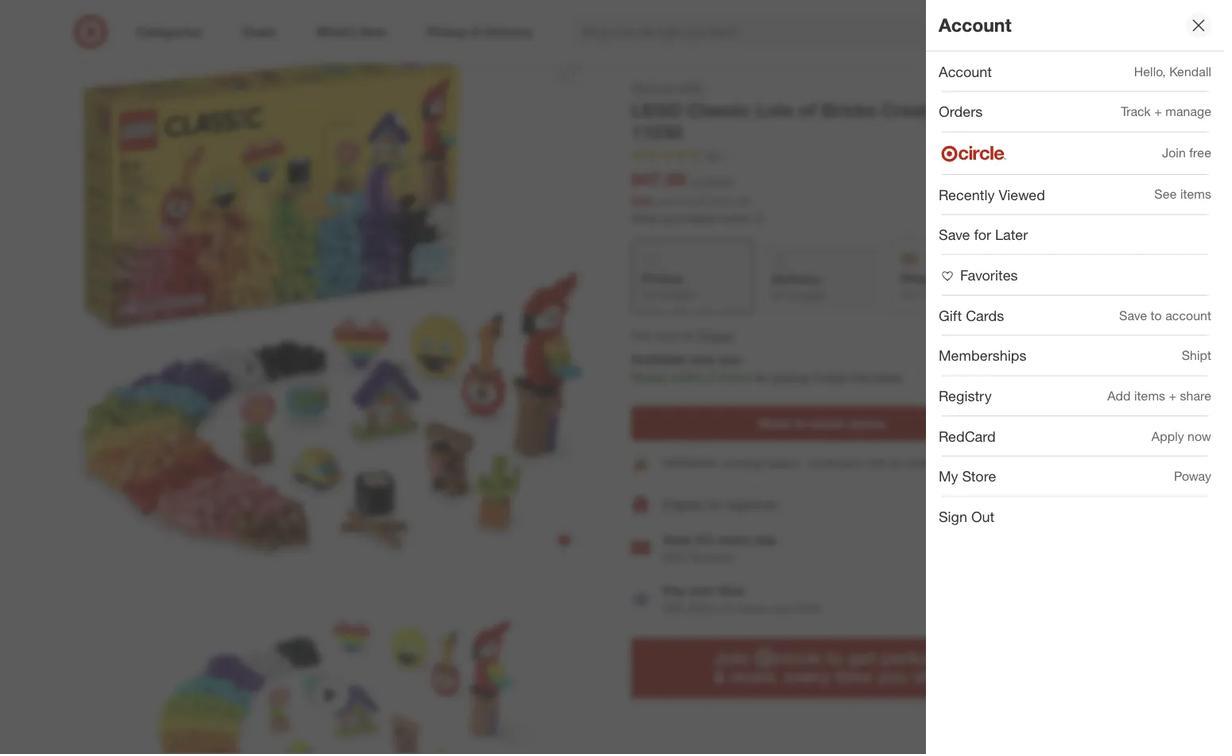 Task type: describe. For each thing, give the bounding box(es) containing it.
of
[[799, 99, 816, 121]]

lots
[[756, 99, 794, 121]]

kits
[[343, 14, 362, 28]]

sign out
[[939, 508, 995, 526]]

delivery
[[772, 271, 821, 287]]

12.00
[[684, 195, 708, 207]]

building for lego
[[959, 99, 1030, 121]]

warning: choking hazard - small parts. not for children under 3 yrs.
[[663, 456, 1008, 470]]

off
[[736, 195, 747, 207]]

gift
[[939, 307, 962, 324]]

apply now
[[1152, 429, 1212, 444]]

lego classic lots of bricks creative building toys set 11030, 1 of 8 image
[[68, 45, 593, 570]]

shipping
[[900, 271, 953, 286]]

add items + share
[[1108, 388, 1212, 404]]

for inside account dialog
[[974, 226, 992, 243]]

$100
[[796, 602, 820, 615]]

image gallery element
[[68, 45, 593, 755]]

account dialog
[[926, 0, 1225, 755]]

for inside available near you ready within 2 hours for pickup inside the store
[[754, 370, 770, 386]]

1 vertical spatial +
[[1169, 388, 1177, 404]]

free
[[1190, 145, 1212, 161]]

redcard inside account dialog
[[939, 428, 996, 445]]

when
[[631, 211, 660, 225]]

classic
[[687, 99, 751, 121]]

25 link
[[631, 148, 734, 166]]

recently viewed
[[939, 186, 1046, 203]]

0 vertical spatial lego
[[675, 80, 705, 94]]

share
[[1180, 388, 1212, 404]]

0 horizontal spatial over
[[689, 583, 715, 599]]

%
[[724, 195, 733, 207]]

sale
[[631, 194, 654, 207]]

all
[[661, 80, 672, 94]]

creative
[[882, 99, 954, 121]]

stores
[[848, 416, 886, 431]]

shipt
[[1182, 348, 1212, 363]]

1 account from the top
[[939, 14, 1012, 36]]

delivery not available
[[772, 271, 827, 302]]

at
[[683, 327, 694, 343]]

you
[[720, 352, 742, 368]]

join free
[[1163, 145, 1212, 161]]

purchased
[[663, 211, 716, 225]]

parts.
[[837, 456, 866, 470]]

sign
[[939, 508, 968, 526]]

save for save to account
[[1120, 308, 1148, 323]]

toys inside shop all lego lego classic lots of bricks creative building toys set 11030
[[1035, 99, 1074, 121]]

on
[[721, 602, 733, 615]]

add item button
[[1089, 492, 1156, 518]]

account
[[1166, 308, 1212, 323]]

0 vertical spatial poway
[[697, 327, 735, 343]]

see
[[1155, 187, 1177, 202]]

shop all lego lego classic lots of bricks creative building toys set 11030
[[631, 80, 1108, 144]]

for right 'eligible'
[[708, 497, 723, 512]]

see items
[[1155, 187, 1212, 202]]

hello,
[[1135, 64, 1166, 79]]

pay over time with affirm on orders over $100
[[663, 583, 820, 615]]

3
[[981, 456, 987, 470]]

orders
[[939, 103, 983, 120]]

$47.99
[[631, 168, 686, 190]]

it
[[919, 289, 924, 301]]

hours
[[719, 370, 751, 386]]

shipping get it by sun, nov 19
[[900, 271, 991, 301]]

not left sold
[[631, 327, 652, 343]]

add for add item
[[1110, 499, 1128, 511]]

shop
[[631, 80, 658, 94]]

registries
[[726, 497, 779, 512]]

time
[[718, 583, 745, 599]]

view favorites element
[[939, 267, 1018, 284]]

11030
[[631, 121, 682, 144]]

save inside save 5% every day with redcard
[[663, 532, 692, 548]]

1 vertical spatial over
[[772, 602, 793, 615]]

registry
[[939, 388, 992, 405]]

items for recently viewed
[[1181, 187, 1212, 202]]

hazard
[[764, 456, 798, 470]]

0 vertical spatial +
[[1155, 104, 1162, 119]]

available near you ready within 2 hours for pickup inside the store
[[631, 352, 902, 386]]

not sold at poway
[[631, 327, 735, 343]]

$47.99 reg $59.99 sale save $ 12.00 ( 20 % off )
[[631, 168, 749, 207]]

item
[[1130, 499, 1149, 511]]

redcard inside save 5% every day with redcard
[[688, 551, 733, 565]]

lego classic lots of bricks creative building toys set 11030, 2 of 8, play video image
[[68, 583, 593, 755]]

available for delivery
[[790, 290, 827, 302]]

1 vertical spatial lego
[[631, 99, 682, 121]]

my store
[[939, 468, 997, 485]]

advertisement region
[[631, 638, 1156, 699]]

by
[[926, 289, 937, 301]]

save for later link
[[926, 215, 1225, 255]]

$59.99
[[705, 177, 734, 188]]

sun,
[[939, 289, 958, 301]]

5%
[[696, 532, 715, 548]]

3 / from the left
[[257, 14, 261, 28]]

gift cards
[[939, 307, 1004, 324]]

yrs.
[[990, 456, 1008, 470]]

target link
[[68, 14, 99, 28]]

save to account
[[1120, 308, 1212, 323]]

available
[[631, 352, 686, 368]]

stock
[[811, 416, 845, 431]]

available for pickup
[[660, 289, 697, 301]]



Task type: vqa. For each thing, say whether or not it's contained in the screenshot.
Black at the top right of the page
no



Task type: locate. For each thing, give the bounding box(es) containing it.
/ left toys link
[[102, 14, 106, 28]]

2 horizontal spatial save
[[1120, 308, 1148, 323]]

account up "account hello, kendall" element
[[939, 14, 1012, 36]]

&
[[210, 14, 217, 28], [333, 14, 340, 28]]

favorites
[[961, 267, 1018, 284]]

0 horizontal spatial save
[[663, 532, 692, 548]]

with inside pay over time with affirm on orders over $100
[[663, 602, 685, 615]]

in-
[[795, 416, 811, 431]]

toys left set
[[1035, 99, 1074, 121]]

inside
[[815, 370, 848, 386]]

memberships
[[939, 347, 1027, 364]]

over
[[689, 583, 715, 599], [772, 602, 793, 615]]

every
[[719, 532, 752, 548]]

track
[[1121, 104, 1151, 119]]

lego
[[675, 80, 705, 94], [631, 99, 682, 121]]

0 vertical spatial toys
[[109, 14, 131, 28]]

sets
[[185, 14, 207, 28], [308, 14, 330, 28]]

save
[[657, 195, 677, 207]]

pickup not available
[[642, 271, 697, 301]]

sign out link
[[926, 497, 1225, 537]]

online
[[719, 211, 749, 225]]

1 horizontal spatial poway
[[1175, 469, 1212, 484]]

join
[[1163, 145, 1186, 161]]

$
[[679, 195, 684, 207]]

1 horizontal spatial building
[[264, 14, 305, 28]]

0 horizontal spatial +
[[1155, 104, 1162, 119]]

0 horizontal spatial toys
[[109, 14, 131, 28]]

& left the blocks in the left of the page
[[210, 14, 217, 28]]

1 / from the left
[[102, 14, 106, 28]]

store
[[873, 370, 902, 386]]

not right the "parts."
[[869, 456, 887, 470]]

for left children
[[890, 456, 903, 470]]

2 account from the top
[[939, 63, 992, 80]]

save left the to
[[1120, 308, 1148, 323]]

redcard
[[939, 428, 996, 445], [688, 551, 733, 565]]

20
[[713, 195, 724, 207]]

building down "account hello, kendall" element
[[959, 99, 1030, 121]]

1 vertical spatial redcard
[[688, 551, 733, 565]]

add
[[1108, 388, 1131, 404], [1110, 499, 1128, 511]]

1 & from the left
[[210, 14, 217, 28]]

apply
[[1152, 429, 1185, 444]]

not down delivery
[[772, 290, 787, 302]]

cards
[[966, 307, 1004, 324]]

1 horizontal spatial sets
[[308, 14, 330, 28]]

1 horizontal spatial over
[[772, 602, 793, 615]]

pickup
[[642, 271, 683, 286]]

search button
[[948, 14, 986, 52]]

2 & from the left
[[333, 14, 340, 28]]

save left 5%
[[663, 532, 692, 548]]

1 vertical spatial toys
[[1035, 99, 1074, 121]]

/
[[102, 14, 106, 28], [134, 14, 138, 28], [257, 14, 261, 28]]

children
[[906, 456, 946, 470]]

toys link
[[109, 14, 131, 28]]

1 vertical spatial account
[[939, 63, 992, 80]]

building sets & kits link
[[264, 14, 362, 28]]

sets left kits
[[308, 14, 330, 28]]

0 horizontal spatial building
[[141, 14, 182, 28]]

the
[[852, 370, 870, 386]]

items right see
[[1181, 187, 1212, 202]]

0 horizontal spatial available
[[660, 289, 697, 301]]

account
[[939, 14, 1012, 36], [939, 63, 992, 80]]

0 vertical spatial over
[[689, 583, 715, 599]]

poway down now
[[1175, 469, 1212, 484]]

1 vertical spatial add
[[1110, 499, 1128, 511]]

0 vertical spatial account
[[939, 14, 1012, 36]]

0 vertical spatial add
[[1108, 388, 1131, 404]]

add for add items + share
[[1108, 388, 1131, 404]]

later
[[996, 226, 1028, 243]]

eligible for registries
[[663, 497, 779, 512]]

pay
[[663, 583, 685, 599]]

add left item
[[1110, 499, 1128, 511]]

for left later
[[974, 226, 992, 243]]

redcard up the under
[[939, 428, 996, 445]]

lego up 11030
[[631, 99, 682, 121]]

0 horizontal spatial sets
[[185, 14, 207, 28]]

+
[[1155, 104, 1162, 119], [1169, 388, 1177, 404]]

2 horizontal spatial building
[[959, 99, 1030, 121]]

show in-stock stores button
[[631, 406, 1013, 441]]

with inside save 5% every day with redcard
[[663, 551, 685, 565]]

1 horizontal spatial items
[[1181, 187, 1212, 202]]

add left share
[[1108, 388, 1131, 404]]

target / toys / building sets & blocks / building sets & kits
[[68, 14, 362, 28]]

1 vertical spatial poway
[[1175, 469, 1212, 484]]

+ right track
[[1155, 104, 1162, 119]]

items for registry
[[1135, 388, 1166, 404]]

2 vertical spatial save
[[663, 532, 692, 548]]

(
[[711, 195, 713, 207]]

toys
[[109, 14, 131, 28], [1035, 99, 1074, 121]]

1 vertical spatial with
[[663, 602, 685, 615]]

pickup
[[773, 370, 811, 386]]

under
[[949, 456, 978, 470]]

sold
[[655, 327, 679, 343]]

choking
[[721, 456, 761, 470]]

hello, kendall
[[1135, 64, 1212, 79]]

not inside delivery not available
[[772, 290, 787, 302]]

0 horizontal spatial /
[[102, 14, 106, 28]]

1 horizontal spatial available
[[790, 290, 827, 302]]

my
[[939, 468, 959, 485]]

/ right toys link
[[134, 14, 138, 28]]

building for /
[[264, 14, 305, 28]]

not down "pickup"
[[642, 289, 657, 301]]

1 vertical spatial items
[[1135, 388, 1166, 404]]

redcard down 5%
[[688, 551, 733, 565]]

+ left share
[[1169, 388, 1177, 404]]

0 horizontal spatial redcard
[[688, 551, 733, 565]]

available down delivery
[[790, 290, 827, 302]]

sets left the blocks in the left of the page
[[185, 14, 207, 28]]

account hello, kendall element
[[939, 63, 992, 80]]

1 horizontal spatial save
[[939, 226, 971, 243]]

available inside pickup not available
[[660, 289, 697, 301]]

orders
[[736, 602, 769, 615]]

0 vertical spatial save
[[939, 226, 971, 243]]

25
[[706, 148, 719, 162]]

2 sets from the left
[[308, 14, 330, 28]]

1 horizontal spatial /
[[134, 14, 138, 28]]

affirm
[[688, 602, 718, 615]]

1 with from the top
[[663, 551, 685, 565]]

poway button
[[697, 326, 735, 344]]

1 horizontal spatial toys
[[1035, 99, 1074, 121]]

store
[[963, 468, 997, 485]]

save down recently
[[939, 226, 971, 243]]

reg
[[689, 177, 703, 188]]

0 horizontal spatial &
[[210, 14, 217, 28]]

save
[[939, 226, 971, 243], [1120, 308, 1148, 323], [663, 532, 692, 548]]

nov
[[961, 289, 978, 301]]

get
[[900, 289, 916, 301]]

add inside button
[[1110, 499, 1128, 511]]

eligible
[[663, 497, 704, 512]]

for
[[974, 226, 992, 243], [754, 370, 770, 386], [890, 456, 903, 470], [708, 497, 723, 512]]

2 / from the left
[[134, 14, 138, 28]]

when purchased online
[[631, 211, 749, 225]]

over left $100
[[772, 602, 793, 615]]

poway right "at"
[[697, 327, 735, 343]]

1 horizontal spatial +
[[1169, 388, 1177, 404]]

available inside delivery not available
[[790, 290, 827, 302]]

toys right "target" at the top left of page
[[109, 14, 131, 28]]

1 vertical spatial save
[[1120, 308, 1148, 323]]

0 vertical spatial redcard
[[939, 428, 996, 445]]

favorites link
[[926, 255, 1225, 295]]

recently
[[939, 186, 995, 203]]

blocks
[[220, 14, 254, 28]]

building right toys link
[[141, 14, 182, 28]]

& left kits
[[333, 14, 340, 28]]

warning:
[[663, 456, 718, 470]]

viewed
[[999, 186, 1046, 203]]

1 horizontal spatial &
[[333, 14, 340, 28]]

building inside shop all lego lego classic lots of bricks creative building toys set 11030
[[959, 99, 1030, 121]]

account down search button
[[939, 63, 992, 80]]

0 horizontal spatial items
[[1135, 388, 1166, 404]]

0 horizontal spatial poway
[[697, 327, 735, 343]]

add inside account dialog
[[1108, 388, 1131, 404]]

save for later
[[939, 226, 1028, 243]]

over up affirm on the bottom of the page
[[689, 583, 715, 599]]

bricks
[[821, 99, 876, 121]]

0 vertical spatial items
[[1181, 187, 1212, 202]]

2 with from the top
[[663, 602, 685, 615]]

show in-stock stores
[[758, 416, 886, 431]]

save for save for later
[[939, 226, 971, 243]]

1 horizontal spatial redcard
[[939, 428, 996, 445]]

1 sets from the left
[[185, 14, 207, 28]]

poway inside account dialog
[[1175, 469, 1212, 484]]

What can we help you find? suggestions appear below search field
[[572, 14, 959, 49]]

with down "pay"
[[663, 602, 685, 615]]

2
[[708, 370, 715, 386]]

building right the blocks in the left of the page
[[264, 14, 305, 28]]

not inside pickup not available
[[642, 289, 657, 301]]

available down "pickup"
[[660, 289, 697, 301]]

for right hours
[[754, 370, 770, 386]]

with up "pay"
[[663, 551, 685, 565]]

poway
[[697, 327, 735, 343], [1175, 469, 1212, 484]]

now
[[1188, 429, 1212, 444]]

day
[[755, 532, 777, 548]]

near
[[689, 352, 716, 368]]

set
[[1079, 99, 1108, 121]]

join free link
[[926, 132, 1225, 174]]

2 horizontal spatial /
[[257, 14, 261, 28]]

items up apply
[[1135, 388, 1166, 404]]

small
[[808, 456, 834, 470]]

/ right the blocks in the left of the page
[[257, 14, 261, 28]]

show
[[758, 416, 792, 431]]

building
[[141, 14, 182, 28], [264, 14, 305, 28], [959, 99, 1030, 121]]

-
[[801, 456, 805, 470]]

lego right all at the top of the page
[[675, 80, 705, 94]]

0 vertical spatial with
[[663, 551, 685, 565]]



